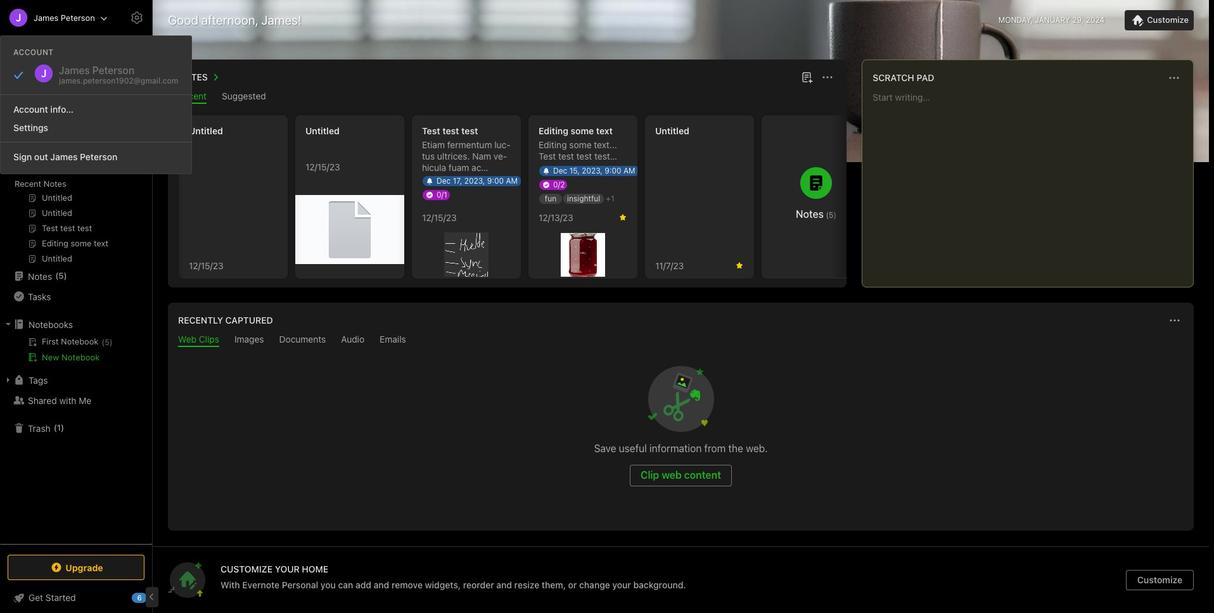Task type: describe. For each thing, give the bounding box(es) containing it.
customize your home with evernote personal you can add and remove widgets, reorder and resize them, or change your background.
[[221, 564, 686, 591]]

fun
[[545, 194, 557, 203]]

clip web content
[[641, 470, 721, 481]]

recently
[[178, 315, 223, 326]]

tab list for notes
[[170, 91, 844, 104]]

0 vertical spatial customize button
[[1125, 10, 1194, 30]]

cursus
[[472, 208, 499, 219]]

or
[[568, 580, 577, 591]]

ac
[[472, 162, 481, 173]]

recent for recent notes
[[15, 179, 41, 189]]

sign
[[13, 151, 32, 162]]

monday, january 29, 2024
[[999, 15, 1105, 25]]

widgets,
[[425, 580, 461, 591]]

2 horizontal spatial 12/15/23
[[422, 212, 457, 223]]

more actions image inside field
[[1167, 313, 1183, 328]]

) inside the new notebook group
[[109, 338, 113, 347]]

account info… link
[[1, 100, 191, 119]]

customize
[[221, 564, 273, 575]]

images tab
[[234, 334, 264, 347]]

images
[[234, 334, 264, 345]]

1 and from the left
[[374, 580, 389, 591]]

content
[[684, 470, 721, 481]]

test inside test test test etiam fermentum luc tus ultrices. nam ve hicula fuam ac eleifend vulputate. mauris nisi orci, bibendum sed purus ac, dapibus cursus risus. proin maximus, augue qu...
[[422, 125, 440, 136]]

tus
[[422, 139, 511, 162]]

recent notes group
[[0, 140, 151, 271]]

ve
[[494, 151, 507, 162]]

settings image
[[129, 10, 144, 25]]

reorder
[[463, 580, 494, 591]]

james inside "field"
[[34, 12, 59, 22]]

resize
[[514, 580, 539, 591]]

clip web content button
[[630, 465, 732, 487]]

recently captured
[[178, 315, 273, 326]]

12/13/23
[[539, 212, 573, 223]]

scratch
[[873, 72, 914, 83]]

text
[[596, 125, 613, 136]]

bibendum
[[422, 196, 463, 207]]

2023, for test
[[582, 166, 603, 176]]

new for new notebook
[[42, 352, 59, 362]]

15,
[[569, 166, 580, 176]]

tags
[[29, 375, 48, 386]]

web clips
[[178, 334, 219, 345]]

add
[[355, 580, 371, 591]]

etiam
[[422, 139, 445, 150]]

notes inside 'notes ( 5 )'
[[28, 271, 52, 282]]

with
[[59, 395, 76, 406]]

shared with me link
[[0, 390, 151, 411]]

save
[[594, 443, 616, 454]]

started
[[46, 593, 76, 603]]

tasks button
[[0, 286, 151, 307]]

maximus,
[[470, 219, 509, 230]]

0 vertical spatial some
[[571, 125, 594, 136]]

information
[[650, 443, 702, 454]]

1 untitled from the left
[[189, 125, 223, 136]]

dropdown list menu
[[1, 89, 191, 166]]

Help and Learning task checklist field
[[0, 588, 152, 608]]

0 horizontal spatial 5
[[59, 271, 64, 281]]

can
[[338, 580, 353, 591]]

sed
[[465, 196, 480, 207]]

dec 15, 2023, 9:00 am
[[553, 166, 635, 176]]

more actions field for scratch pad
[[1165, 69, 1183, 87]]

notebooks link
[[0, 314, 151, 335]]

text...
[[594, 139, 617, 150]]

from
[[704, 443, 726, 454]]

the
[[728, 443, 743, 454]]

captured
[[225, 315, 273, 326]]

+1
[[606, 194, 614, 203]]

evernote
[[242, 580, 280, 591]]

0 horizontal spatial notes ( 5 )
[[28, 271, 67, 282]]

monday,
[[999, 15, 1033, 25]]

tree containing home
[[0, 99, 152, 544]]

click to collapse image
[[147, 590, 157, 605]]

trash ( 1 )
[[28, 423, 64, 434]]

james peterson
[[34, 12, 95, 22]]

1 horizontal spatial 12/15/23
[[305, 161, 340, 172]]

1 vertical spatial some
[[569, 139, 592, 150]]

2024
[[1086, 15, 1105, 25]]

2 editing from the top
[[539, 139, 567, 150]]

risus.
[[422, 219, 444, 230]]

dec for test
[[553, 166, 567, 176]]

insightful +1
[[567, 194, 614, 203]]

peterson inside dropdown list menu
[[80, 151, 117, 162]]

change
[[579, 580, 610, 591]]

am for test
[[624, 166, 635, 176]]

0 vertical spatial notes ( 5 )
[[796, 208, 837, 220]]

2023, for tus
[[464, 176, 485, 186]]

0 horizontal spatial thumbnail image
[[295, 195, 404, 264]]

recent notes
[[15, 179, 66, 189]]

tasks
[[28, 291, 51, 302]]

0/2
[[553, 180, 565, 189]]

orci,
[[468, 185, 486, 196]]

trash
[[28, 423, 51, 434]]

clips
[[199, 334, 219, 345]]

scratch pad
[[873, 72, 934, 83]]

hello
[[539, 174, 560, 184]]

you
[[321, 580, 336, 591]]

web
[[662, 470, 682, 481]]

0 vertical spatial customize
[[1147, 15, 1189, 25]]

notes inside group
[[44, 179, 66, 189]]

dapibus
[[437, 208, 469, 219]]

settings link
[[1, 119, 191, 137]]

Account field
[[0, 5, 108, 30]]

luc
[[494, 139, 511, 150]]

web clips tab
[[178, 334, 219, 347]]

web.
[[746, 443, 768, 454]]

fuam
[[449, 162, 469, 173]]

info…
[[50, 104, 74, 115]]

peterson inside "field"
[[61, 12, 95, 22]]



Task type: vqa. For each thing, say whether or not it's contained in the screenshot.
left Task
no



Task type: locate. For each thing, give the bounding box(es) containing it.
thumbnail image
[[295, 195, 404, 264], [444, 233, 489, 277], [561, 233, 605, 277]]

0 vertical spatial am
[[624, 166, 635, 176]]

0 horizontal spatial dec
[[437, 176, 451, 186]]

1 vertical spatial account
[[13, 104, 48, 115]]

scratch pad button
[[870, 70, 934, 86]]

emails
[[380, 334, 406, 345]]

account for account
[[13, 48, 54, 57]]

sign out james peterson
[[13, 151, 117, 162]]

recent inside group
[[15, 179, 41, 189]]

notes button
[[176, 70, 223, 85]]

vulputate.
[[457, 174, 498, 184]]

account for account info…
[[13, 104, 48, 115]]

james right out
[[50, 151, 78, 162]]

1 horizontal spatial and
[[496, 580, 512, 591]]

test up etiam
[[422, 125, 440, 136]]

dec
[[553, 166, 567, 176], [437, 176, 451, 186]]

expand tags image
[[3, 375, 13, 385]]

0 vertical spatial 12/15/23
[[305, 161, 340, 172]]

29,
[[1072, 15, 1084, 25]]

None search field
[[16, 37, 136, 60]]

tree
[[0, 99, 152, 544]]

2 vertical spatial 12/15/23
[[189, 260, 223, 271]]

9:00 for tus
[[487, 176, 504, 186]]

5 inside the new notebook group
[[105, 338, 109, 347]]

thumbnail image for tus
[[444, 233, 489, 277]]

dec for tus
[[437, 176, 451, 186]]

and
[[374, 580, 389, 591], [496, 580, 512, 591]]

1 vertical spatial customize
[[1137, 575, 1183, 586]]

1 vertical spatial test
[[539, 151, 556, 162]]

2 horizontal spatial 5
[[829, 210, 834, 220]]

2 and from the left
[[496, 580, 512, 591]]

remove
[[392, 580, 423, 591]]

hicula
[[422, 151, 507, 173]]

1 horizontal spatial dec
[[553, 166, 567, 176]]

expand notebooks image
[[3, 319, 13, 330]]

nam
[[472, 151, 491, 162]]

account down james peterson "field"
[[13, 48, 54, 57]]

1 account from the top
[[13, 48, 54, 57]]

1 vertical spatial am
[[506, 176, 518, 186]]

1 tab list from the top
[[170, 91, 844, 104]]

emails tab
[[380, 334, 406, 347]]

eleifend
[[422, 174, 455, 184]]

0 vertical spatial james
[[34, 12, 59, 22]]

3 untitled from the left
[[655, 125, 689, 136]]

(
[[826, 210, 829, 220], [55, 271, 59, 281], [102, 338, 105, 347], [54, 423, 57, 433]]

1 vertical spatial recent
[[15, 179, 41, 189]]

0 vertical spatial tab list
[[170, 91, 844, 104]]

documents
[[279, 334, 326, 345]]

0 vertical spatial 9:00
[[605, 166, 621, 176]]

0 horizontal spatial am
[[506, 176, 518, 186]]

web
[[178, 334, 196, 345]]

1 horizontal spatial notes ( 5 )
[[796, 208, 837, 220]]

2023, right 15,
[[582, 166, 603, 176]]

0 horizontal spatial 9:00
[[487, 176, 504, 186]]

recent inside tab list
[[178, 91, 207, 101]]

more actions field for recently captured
[[1166, 312, 1184, 330]]

with
[[221, 580, 240, 591]]

More actions field
[[819, 68, 837, 86], [1165, 69, 1183, 87], [1166, 312, 1184, 330]]

peterson
[[61, 12, 95, 22], [80, 151, 117, 162]]

home link
[[0, 99, 152, 120]]

background.
[[633, 580, 686, 591]]

test up hello in the left of the page
[[539, 151, 556, 162]]

get
[[29, 593, 43, 603]]

6
[[137, 594, 142, 602]]

0/1
[[437, 190, 447, 200]]

0 vertical spatial test
[[422, 125, 440, 136]]

0 horizontal spatial recent
[[15, 179, 41, 189]]

tab list for recently captured
[[170, 334, 1191, 347]]

0 vertical spatial 5
[[829, 210, 834, 220]]

peterson up search text field
[[61, 12, 95, 22]]

tab list containing recent
[[170, 91, 844, 104]]

audio tab
[[341, 334, 364, 347]]

( inside trash ( 1 )
[[54, 423, 57, 433]]

0 horizontal spatial untitled
[[189, 125, 223, 136]]

notes
[[178, 72, 208, 82], [44, 179, 66, 189], [796, 208, 824, 220], [28, 271, 52, 282]]

new notebook group
[[0, 335, 151, 370]]

0 vertical spatial account
[[13, 48, 54, 57]]

1 vertical spatial 9:00
[[487, 176, 504, 186]]

get started
[[29, 593, 76, 603]]

recent down sign at the left top of page
[[15, 179, 41, 189]]

1 vertical spatial notes ( 5 )
[[28, 271, 67, 282]]

1 vertical spatial customize button
[[1126, 570, 1194, 591]]

peterson down "settings" link at the left
[[80, 151, 117, 162]]

0 horizontal spatial more actions image
[[820, 70, 835, 85]]

shared
[[28, 395, 57, 406]]

augue
[[422, 231, 447, 241]]

2 horizontal spatial untitled
[[655, 125, 689, 136]]

tab list containing web clips
[[170, 334, 1191, 347]]

suggested tab
[[222, 91, 266, 104]]

1 vertical spatial james
[[50, 151, 78, 162]]

1 horizontal spatial untitled
[[305, 125, 340, 136]]

account inside account info… 'link'
[[13, 104, 48, 115]]

james up search text field
[[34, 12, 59, 22]]

shared with me
[[28, 395, 91, 406]]

9:00 for test
[[605, 166, 621, 176]]

out
[[34, 151, 48, 162]]

) inside trash ( 1 )
[[61, 423, 64, 433]]

test inside editing some text editing some text... test test test test test test test test test hello world amiright
[[539, 151, 556, 162]]

0 vertical spatial editing
[[539, 125, 568, 136]]

1 vertical spatial new
[[42, 352, 59, 362]]

new inside button
[[42, 352, 59, 362]]

9:00 right orci,
[[487, 176, 504, 186]]

tab list
[[170, 91, 844, 104], [170, 334, 1191, 347]]

more actions image
[[1167, 70, 1182, 86]]

test test test etiam fermentum luc tus ultrices. nam ve hicula fuam ac eleifend vulputate. mauris nisi orci, bibendum sed purus ac, dapibus cursus risus. proin maximus, augue qu...
[[422, 125, 511, 241]]

new notebook button
[[0, 350, 151, 365]]

settings
[[13, 122, 48, 133]]

sign out james peterson link
[[1, 148, 191, 166]]

am
[[624, 166, 635, 176], [506, 176, 518, 186]]

and left resize
[[496, 580, 512, 591]]

1 vertical spatial tab list
[[170, 334, 1191, 347]]

world
[[562, 174, 586, 184]]

dec 17, 2023, 9:00 am
[[437, 176, 518, 186]]

recent
[[178, 91, 207, 101], [15, 179, 41, 189]]

0 vertical spatial new
[[28, 72, 46, 83]]

1 horizontal spatial recent
[[178, 91, 207, 101]]

9:00 down text...
[[605, 166, 621, 176]]

0 vertical spatial 2023,
[[582, 166, 603, 176]]

your
[[275, 564, 300, 575]]

2 tab list from the top
[[170, 334, 1191, 347]]

2023, down the ac
[[464, 176, 485, 186]]

proin
[[447, 219, 468, 230]]

editing some text editing some text... test test test test test test test test test hello world amiright
[[539, 125, 627, 184]]

james inside dropdown list menu
[[50, 151, 78, 162]]

am down the ve
[[506, 176, 518, 186]]

tags button
[[0, 370, 151, 390]]

dec up 0/2
[[553, 166, 567, 176]]

customize button
[[1125, 10, 1194, 30], [1126, 570, 1194, 591]]

fermentum
[[447, 139, 492, 150]]

0 vertical spatial dec
[[553, 166, 567, 176]]

1 editing from the top
[[539, 125, 568, 136]]

1 horizontal spatial 2023,
[[582, 166, 603, 176]]

notebook
[[62, 352, 100, 362]]

1 vertical spatial 5
[[59, 271, 64, 281]]

new up home
[[28, 72, 46, 83]]

home
[[302, 564, 328, 575]]

test
[[442, 125, 459, 136], [461, 125, 478, 136], [558, 151, 574, 162], [576, 151, 592, 162], [594, 151, 610, 162], [539, 162, 554, 173], [557, 162, 572, 173], [575, 162, 590, 173], [593, 162, 609, 173], [611, 162, 627, 173]]

dec left 17,
[[437, 176, 451, 186]]

1 horizontal spatial more actions image
[[1167, 313, 1183, 328]]

new for new
[[28, 72, 46, 83]]

1 vertical spatial more actions image
[[1167, 313, 1183, 328]]

Search text field
[[16, 37, 136, 60]]

your
[[612, 580, 631, 591]]

0 vertical spatial peterson
[[61, 12, 95, 22]]

1 horizontal spatial thumbnail image
[[444, 233, 489, 277]]

( inside the new notebook group
[[102, 338, 105, 347]]

new up tags
[[42, 352, 59, 362]]

1 vertical spatial peterson
[[80, 151, 117, 162]]

0 horizontal spatial and
[[374, 580, 389, 591]]

1 horizontal spatial test
[[539, 151, 556, 162]]

0 horizontal spatial 12/15/23
[[189, 260, 223, 271]]

1 vertical spatial 12/15/23
[[422, 212, 457, 223]]

me
[[79, 395, 91, 406]]

new button
[[8, 67, 144, 89]]

recently captured button
[[176, 313, 273, 328]]

test
[[422, 125, 440, 136], [539, 151, 556, 162]]

more actions image
[[820, 70, 835, 85], [1167, 313, 1183, 328]]

am for tus
[[506, 176, 518, 186]]

am right amiright
[[624, 166, 635, 176]]

1 vertical spatial editing
[[539, 139, 567, 150]]

insightful
[[567, 194, 600, 203]]

clip
[[641, 470, 659, 481]]

5
[[829, 210, 834, 220], [59, 271, 64, 281], [105, 338, 109, 347]]

1 vertical spatial dec
[[437, 176, 451, 186]]

purus
[[483, 196, 506, 207]]

1 horizontal spatial am
[[624, 166, 635, 176]]

2 vertical spatial 5
[[105, 338, 109, 347]]

11/7/23
[[655, 260, 684, 271]]

thumbnail image for test
[[561, 233, 605, 277]]

january
[[1035, 15, 1070, 25]]

0 horizontal spatial 2023,
[[464, 176, 485, 186]]

mauris
[[422, 185, 450, 196]]

0 vertical spatial more actions image
[[820, 70, 835, 85]]

some left text...
[[569, 139, 592, 150]]

account up settings
[[13, 104, 48, 115]]

suggested
[[222, 91, 266, 101]]

new inside popup button
[[28, 72, 46, 83]]

1 horizontal spatial 9:00
[[605, 166, 621, 176]]

recent down notes 'button'
[[178, 91, 207, 101]]

1
[[57, 423, 61, 433]]

0 horizontal spatial test
[[422, 125, 440, 136]]

shortcuts button
[[0, 120, 151, 140]]

good afternoon, james!
[[168, 13, 301, 27]]

1 vertical spatial 2023,
[[464, 176, 485, 186]]

0 vertical spatial recent
[[178, 91, 207, 101]]

upgrade
[[65, 562, 103, 573]]

2 horizontal spatial thumbnail image
[[561, 233, 605, 277]]

1 horizontal spatial 5
[[105, 338, 109, 347]]

( 5 )
[[102, 338, 113, 347]]

and right the add
[[374, 580, 389, 591]]

12/15/23
[[305, 161, 340, 172], [422, 212, 457, 223], [189, 260, 223, 271]]

2 untitled from the left
[[305, 125, 340, 136]]

notes inside 'button'
[[178, 72, 208, 82]]

save useful information from the web.
[[594, 443, 768, 454]]

account info…
[[13, 104, 74, 115]]

recent for recent
[[178, 91, 207, 101]]

some left "text"
[[571, 125, 594, 136]]

ultrices.
[[437, 151, 470, 162]]

)
[[834, 210, 837, 220], [64, 271, 67, 281], [109, 338, 113, 347], [61, 423, 64, 433]]

new notebook
[[42, 352, 100, 362]]

useful
[[619, 443, 647, 454]]

2 account from the top
[[13, 104, 48, 115]]

17,
[[453, 176, 462, 186]]

notes ( 5 )
[[796, 208, 837, 220], [28, 271, 67, 282]]

james!
[[261, 13, 301, 27]]

Start writing… text field
[[873, 92, 1193, 277]]

documents tab
[[279, 334, 326, 347]]

recent tab
[[178, 91, 207, 104]]



